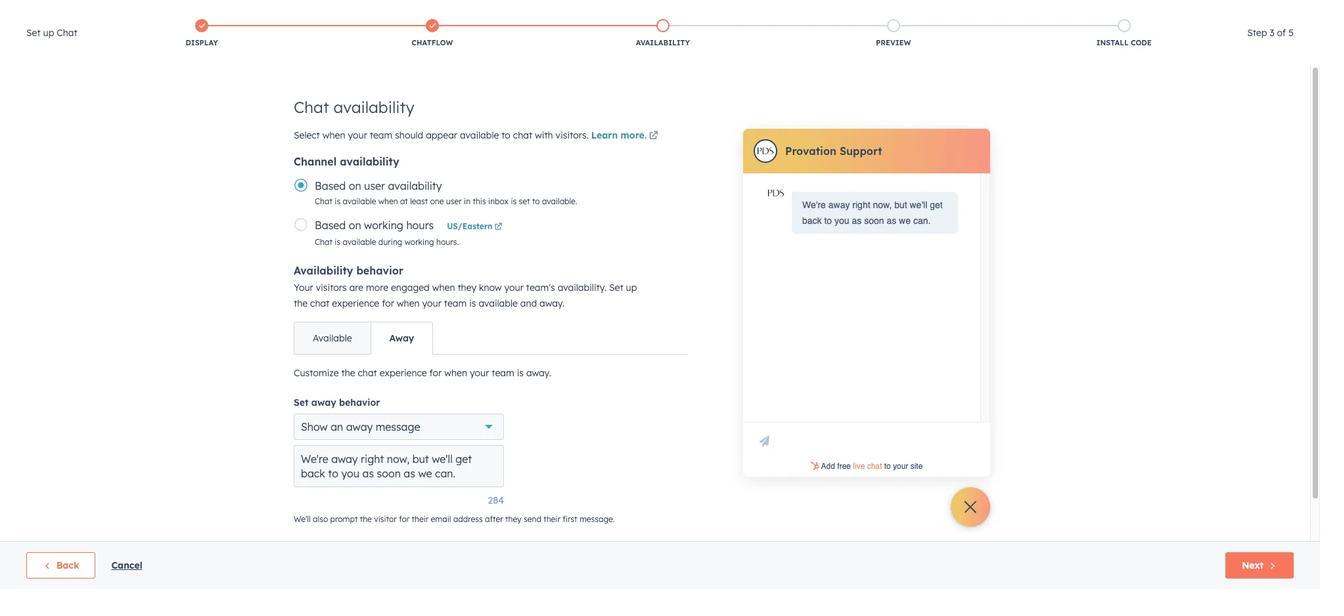 Task type: vqa. For each thing, say whether or not it's contained in the screenshot.
more
yes



Task type: locate. For each thing, give the bounding box(es) containing it.
working
[[364, 219, 403, 232], [405, 237, 434, 247]]

1 vertical spatial set
[[609, 282, 623, 294]]

based up chat is available during working hours.
[[315, 219, 346, 232]]

your
[[294, 282, 313, 294]]

on for user
[[349, 179, 361, 193]]

their left first
[[544, 515, 560, 524]]

for right visitor
[[399, 515, 410, 524]]

link opens in a new window image inside 'learn more.' link
[[649, 131, 658, 141]]

chat is available when at least one user in this inbox is set to available.
[[315, 196, 577, 206]]

away up show at the left bottom
[[311, 397, 336, 409]]

availability
[[636, 38, 690, 47], [294, 264, 353, 277]]

availability up least
[[388, 179, 442, 193]]

visitors
[[316, 282, 347, 294]]

0 vertical spatial the
[[294, 298, 308, 310]]

2 horizontal spatial to
[[824, 216, 832, 226]]

0 horizontal spatial the
[[294, 298, 308, 310]]

2 link opens in a new window image from the top
[[494, 223, 502, 231]]

1 vertical spatial the
[[341, 367, 355, 379]]

chat
[[57, 27, 77, 39], [294, 97, 329, 117], [315, 196, 332, 206], [315, 237, 332, 247]]

1 horizontal spatial availability
[[636, 38, 690, 47]]

0 vertical spatial set
[[26, 27, 40, 39]]

experience down are
[[332, 298, 379, 310]]

0 horizontal spatial they
[[458, 282, 476, 294]]

set inside heading
[[26, 27, 40, 39]]

0 horizontal spatial team
[[370, 129, 392, 141]]

behavior
[[356, 264, 403, 277], [339, 397, 380, 409]]

away up you on the top right of page
[[828, 200, 850, 210]]

2 as from the left
[[887, 216, 896, 226]]

chat
[[513, 129, 532, 141], [310, 298, 329, 310], [358, 367, 377, 379]]

user down channel availability
[[364, 179, 385, 193]]

user
[[364, 179, 385, 193], [446, 196, 462, 206]]

1 horizontal spatial working
[[405, 237, 434, 247]]

at
[[400, 196, 408, 206]]

284
[[488, 495, 504, 507]]

0 vertical spatial user
[[364, 179, 385, 193]]

2 vertical spatial team
[[492, 367, 514, 379]]

1 horizontal spatial set
[[294, 397, 309, 409]]

1 vertical spatial away
[[311, 397, 336, 409]]

to left with
[[502, 129, 511, 141]]

2 based from the top
[[315, 219, 346, 232]]

1 vertical spatial team
[[444, 298, 467, 310]]

0 vertical spatial they
[[458, 282, 476, 294]]

1 vertical spatial up
[[626, 282, 637, 294]]

as right you on the top right of page
[[852, 216, 862, 226]]

0 vertical spatial for
[[382, 298, 394, 310]]

1 their from the left
[[412, 515, 429, 524]]

experience down away
[[380, 367, 427, 379]]

2 vertical spatial for
[[399, 515, 410, 524]]

search image
[[1293, 34, 1302, 43]]

working down hours
[[405, 237, 434, 247]]

learn
[[591, 129, 618, 141]]

0 vertical spatial availability
[[636, 38, 690, 47]]

to
[[502, 129, 511, 141], [532, 196, 540, 206], [824, 216, 832, 226]]

menu
[[986, 0, 1304, 21]]

0 vertical spatial away.
[[540, 298, 565, 310]]

chat is available during working hours.
[[315, 237, 459, 247]]

you
[[835, 216, 849, 226]]

1 vertical spatial based
[[315, 219, 346, 232]]

1 vertical spatial chat
[[310, 298, 329, 310]]

the left visitor
[[360, 515, 372, 524]]

on down channel availability
[[349, 179, 361, 193]]

based for based on working hours
[[315, 219, 346, 232]]

to left you on the top right of page
[[824, 216, 832, 226]]

2 horizontal spatial team
[[492, 367, 514, 379]]

1 horizontal spatial away
[[346, 421, 373, 434]]

1 vertical spatial on
[[349, 219, 361, 232]]

1 based from the top
[[315, 179, 346, 193]]

available
[[460, 129, 499, 141], [343, 196, 376, 206], [343, 237, 376, 247], [479, 298, 518, 310]]

0 vertical spatial availability
[[334, 97, 414, 117]]

1 horizontal spatial to
[[532, 196, 540, 206]]

the down your at the left
[[294, 298, 308, 310]]

0 vertical spatial to
[[502, 129, 511, 141]]

display
[[186, 38, 218, 47]]

their
[[412, 515, 429, 524], [544, 515, 560, 524]]

to inside we're away right now, but we'll get back to you as soon as we can.
[[824, 216, 832, 226]]

message
[[376, 421, 420, 434]]

based down channel
[[315, 179, 346, 193]]

2 link opens in a new window image from the top
[[649, 131, 658, 141]]

is
[[335, 196, 340, 206], [511, 196, 517, 206], [335, 237, 340, 247], [469, 298, 476, 310], [517, 367, 524, 379]]

We're away right now, but we'll get back to you as soon as we can. text field
[[294, 446, 504, 488]]

chat down visitors
[[310, 298, 329, 310]]

availability inside "list item"
[[636, 38, 690, 47]]

based for based on user availability
[[315, 179, 346, 193]]

0 vertical spatial working
[[364, 219, 403, 232]]

provation
[[785, 145, 837, 158]]

1 horizontal spatial as
[[887, 216, 896, 226]]

away inside 'show an away message' popup button
[[346, 421, 373, 434]]

away.
[[540, 298, 565, 310], [526, 367, 551, 379]]

availability for chat availability
[[334, 97, 414, 117]]

appear
[[426, 129, 457, 141]]

show an away message button
[[294, 414, 504, 440]]

2 vertical spatial set
[[294, 397, 309, 409]]

we're away right now, but we'll get back to you as soon as we can.
[[802, 200, 943, 226]]

we'll
[[294, 515, 311, 524]]

behavior up the more
[[356, 264, 403, 277]]

1 horizontal spatial chat
[[358, 367, 377, 379]]

1 horizontal spatial the
[[341, 367, 355, 379]]

1 vertical spatial availability
[[294, 264, 353, 277]]

working up chat is available during working hours.
[[364, 219, 403, 232]]

the up set away behavior
[[341, 367, 355, 379]]

behavior up show an away message at the bottom of the page
[[339, 397, 380, 409]]

as left we
[[887, 216, 896, 226]]

away
[[828, 200, 850, 210], [311, 397, 336, 409], [346, 421, 373, 434]]

0 vertical spatial based
[[315, 179, 346, 193]]

back button
[[26, 553, 96, 579]]

based
[[315, 179, 346, 193], [315, 219, 346, 232]]

0 horizontal spatial their
[[412, 515, 429, 524]]

menu item
[[1094, 0, 1119, 21]]

they inside availability behavior your visitors are more engaged when they know your team's availability. set up the chat experience for when your team is available and away.
[[458, 282, 476, 294]]

availability for channel availability
[[340, 155, 399, 168]]

learn more.
[[591, 129, 647, 141]]

1 horizontal spatial for
[[399, 515, 410, 524]]

and
[[520, 298, 537, 310]]

set up chat
[[26, 27, 77, 39]]

away inside we're away right now, but we'll get back to you as soon as we can.
[[828, 200, 850, 210]]

up inside availability behavior your visitors are more engaged when they know your team's availability. set up the chat experience for when your team is available and away.
[[626, 282, 637, 294]]

on up chat is available during working hours.
[[349, 219, 361, 232]]

availability up the 'should' at the top
[[334, 97, 414, 117]]

install code list item
[[1009, 16, 1239, 51]]

away right an
[[346, 421, 373, 434]]

as
[[852, 216, 862, 226], [887, 216, 896, 226]]

2 horizontal spatial chat
[[513, 129, 532, 141]]

but
[[894, 200, 907, 210]]

list
[[87, 16, 1239, 51]]

2 horizontal spatial set
[[609, 282, 623, 294]]

set
[[26, 27, 40, 39], [609, 282, 623, 294], [294, 397, 309, 409]]

install code
[[1097, 38, 1152, 47]]

2 on from the top
[[349, 219, 361, 232]]

away link
[[370, 323, 432, 354]]

for inside availability behavior your visitors are more engaged when they know your team's availability. set up the chat experience for when your team is available and away.
[[382, 298, 394, 310]]

chat inside heading
[[57, 27, 77, 39]]

to right set
[[532, 196, 540, 206]]

next button
[[1226, 553, 1294, 579]]

now,
[[873, 200, 892, 210]]

2 horizontal spatial the
[[360, 515, 372, 524]]

0 vertical spatial on
[[349, 179, 361, 193]]

chatflow
[[412, 38, 453, 47]]

1 vertical spatial working
[[405, 237, 434, 247]]

2 horizontal spatial away
[[828, 200, 850, 210]]

tab list
[[294, 322, 433, 355]]

they left know
[[458, 282, 476, 294]]

their left email
[[412, 515, 429, 524]]

1 horizontal spatial team
[[444, 298, 467, 310]]

2 horizontal spatial for
[[430, 367, 442, 379]]

1 horizontal spatial they
[[505, 515, 522, 524]]

channel
[[294, 155, 337, 168]]

for down the more
[[382, 298, 394, 310]]

availability up based on user availability
[[340, 155, 399, 168]]

0 horizontal spatial for
[[382, 298, 394, 310]]

step
[[1247, 27, 1267, 39]]

0 horizontal spatial chat
[[310, 298, 329, 310]]

2 vertical spatial chat
[[358, 367, 377, 379]]

agent says: we're away right now, but we'll get back to you as soon as we can. element
[[802, 197, 948, 229]]

chat up set away behavior
[[358, 367, 377, 379]]

0 horizontal spatial set
[[26, 27, 40, 39]]

experience
[[332, 298, 379, 310], [380, 367, 427, 379]]

back
[[802, 216, 822, 226]]

1 horizontal spatial user
[[446, 196, 462, 206]]

preview list item
[[778, 16, 1009, 51]]

link opens in a new window image
[[649, 129, 658, 145], [649, 131, 658, 141]]

availability inside availability behavior your visitors are more engaged when they know your team's availability. set up the chat experience for when your team is available and away.
[[294, 264, 353, 277]]

user left 'in'
[[446, 196, 462, 206]]

set up chat heading
[[26, 25, 77, 41]]

should
[[395, 129, 423, 141]]

0 vertical spatial team
[[370, 129, 392, 141]]

available down based on working hours
[[343, 237, 376, 247]]

link opens in a new window image
[[494, 221, 502, 233], [494, 223, 502, 231]]

available down know
[[479, 298, 518, 310]]

search button
[[1286, 28, 1308, 50]]

0 vertical spatial experience
[[332, 298, 379, 310]]

display completed list item
[[87, 16, 317, 51]]

1 link opens in a new window image from the top
[[649, 129, 658, 145]]

2 vertical spatial to
[[824, 216, 832, 226]]

up
[[43, 27, 54, 39], [626, 282, 637, 294]]

0 vertical spatial away
[[828, 200, 850, 210]]

2 their from the left
[[544, 515, 560, 524]]

on
[[349, 179, 361, 193], [349, 219, 361, 232]]

0 horizontal spatial availability
[[294, 264, 353, 277]]

they left send
[[505, 515, 522, 524]]

1 vertical spatial availability
[[340, 155, 399, 168]]

availability
[[334, 97, 414, 117], [340, 155, 399, 168], [388, 179, 442, 193]]

chat for chat is available during working hours.
[[315, 237, 332, 247]]

2 vertical spatial away
[[346, 421, 373, 434]]

when
[[322, 129, 345, 141], [378, 196, 398, 206], [432, 282, 455, 294], [397, 298, 420, 310], [444, 367, 467, 379]]

provation support
[[785, 145, 882, 158]]

team
[[370, 129, 392, 141], [444, 298, 467, 310], [492, 367, 514, 379]]

for down away link on the left
[[430, 367, 442, 379]]

your
[[348, 129, 367, 141], [504, 282, 524, 294], [422, 298, 442, 310], [470, 367, 489, 379]]

preview
[[876, 38, 911, 47]]

this
[[473, 196, 486, 206]]

0 horizontal spatial away
[[311, 397, 336, 409]]

0 horizontal spatial as
[[852, 216, 862, 226]]

0 horizontal spatial up
[[43, 27, 54, 39]]

0 vertical spatial up
[[43, 27, 54, 39]]

hours
[[406, 219, 434, 232]]

chat left with
[[513, 129, 532, 141]]

1 vertical spatial user
[[446, 196, 462, 206]]

for
[[382, 298, 394, 310], [430, 367, 442, 379], [399, 515, 410, 524]]

1 horizontal spatial their
[[544, 515, 560, 524]]

1 vertical spatial for
[[430, 367, 442, 379]]

2 vertical spatial the
[[360, 515, 372, 524]]

0 horizontal spatial user
[[364, 179, 385, 193]]

list containing display
[[87, 16, 1239, 51]]

1 on from the top
[[349, 179, 361, 193]]

the inside availability behavior your visitors are more engaged when they know your team's availability. set up the chat experience for when your team is available and away.
[[294, 298, 308, 310]]

can.
[[913, 216, 931, 226]]

get
[[930, 200, 943, 210]]

1 horizontal spatial up
[[626, 282, 637, 294]]

0 vertical spatial behavior
[[356, 264, 403, 277]]



Task type: describe. For each thing, give the bounding box(es) containing it.
of
[[1277, 27, 1286, 39]]

more.
[[621, 129, 647, 141]]

us/eastern
[[447, 221, 493, 231]]

away for set
[[311, 397, 336, 409]]

show
[[301, 421, 328, 434]]

settings image
[[1122, 6, 1134, 17]]

first
[[563, 515, 577, 524]]

address
[[453, 515, 483, 524]]

up inside heading
[[43, 27, 54, 39]]

prompt
[[330, 515, 358, 524]]

set
[[519, 196, 530, 206]]

away. inside availability behavior your visitors are more engaged when they know your team's availability. set up the chat experience for when your team is available and away.
[[540, 298, 565, 310]]

back
[[57, 560, 79, 572]]

step 3 of 5
[[1247, 27, 1294, 39]]

experience inside availability behavior your visitors are more engaged when they know your team's availability. set up the chat experience for when your team is available and away.
[[332, 298, 379, 310]]

email
[[431, 515, 451, 524]]

available link
[[294, 323, 370, 354]]

we're
[[802, 200, 826, 210]]

cancel button
[[111, 558, 142, 574]]

0 horizontal spatial working
[[364, 219, 403, 232]]

also
[[313, 515, 328, 524]]

availability for availability
[[636, 38, 690, 47]]

hours.
[[436, 237, 459, 247]]

learn more. link
[[591, 129, 661, 145]]

visitor
[[374, 515, 397, 524]]

an
[[331, 421, 343, 434]]

available
[[313, 333, 352, 344]]

availability behavior your visitors are more engaged when they know your team's availability. set up the chat experience for when your team is available and away.
[[294, 264, 637, 310]]

settings link
[[1120, 4, 1136, 17]]

available down based on user availability
[[343, 196, 376, 206]]

soon
[[864, 216, 884, 226]]

chatflow completed list item
[[317, 16, 548, 51]]

team inside availability behavior your visitors are more engaged when they know your team's availability. set up the chat experience for when your team is available and away.
[[444, 298, 467, 310]]

we'll also prompt the visitor for their email address after they send their first message.
[[294, 515, 615, 524]]

set for set up chat
[[26, 27, 40, 39]]

on for working
[[349, 219, 361, 232]]

set inside availability behavior your visitors are more engaged when they know your team's availability. set up the chat experience for when your team is available and away.
[[609, 282, 623, 294]]

install
[[1097, 38, 1129, 47]]

inbox
[[488, 196, 509, 206]]

in
[[464, 196, 471, 206]]

channel availability
[[294, 155, 399, 168]]

1 vertical spatial away.
[[526, 367, 551, 379]]

customize the chat experience for when your team is away.
[[294, 367, 551, 379]]

visitors.
[[556, 129, 589, 141]]

tab list containing available
[[294, 322, 433, 355]]

available right appear
[[460, 129, 499, 141]]

during
[[378, 237, 402, 247]]

3
[[1270, 27, 1275, 39]]

1 vertical spatial they
[[505, 515, 522, 524]]

message.
[[580, 515, 615, 524]]

team's
[[526, 282, 555, 294]]

right
[[853, 200, 870, 210]]

show an away message
[[301, 421, 420, 434]]

engaged
[[391, 282, 430, 294]]

chat availability
[[294, 97, 414, 117]]

chat inside availability behavior your visitors are more engaged when they know your team's availability. set up the chat experience for when your team is available and away.
[[310, 298, 329, 310]]

available inside availability behavior your visitors are more engaged when they know your team's availability. set up the chat experience for when your team is available and away.
[[479, 298, 518, 310]]

more
[[366, 282, 388, 294]]

2 vertical spatial availability
[[388, 179, 442, 193]]

set away behavior
[[294, 397, 380, 409]]

0 horizontal spatial to
[[502, 129, 511, 141]]

away
[[389, 333, 414, 344]]

set for set away behavior
[[294, 397, 309, 409]]

customize
[[294, 367, 339, 379]]

is inside availability behavior your visitors are more engaged when they know your team's availability. set up the chat experience for when your team is available and away.
[[469, 298, 476, 310]]

are
[[349, 282, 363, 294]]

1 link opens in a new window image from the top
[[494, 221, 502, 233]]

hubspot-live-chat-viral-iframe element
[[746, 461, 988, 474]]

one
[[430, 196, 444, 206]]

after
[[485, 515, 503, 524]]

1 vertical spatial behavior
[[339, 397, 380, 409]]

with
[[535, 129, 553, 141]]

cancel
[[111, 560, 142, 572]]

next
[[1242, 560, 1264, 572]]

available.
[[542, 196, 577, 206]]

5
[[1289, 27, 1294, 39]]

select when your team should appear available to chat with visitors.
[[294, 129, 589, 141]]

1 as from the left
[[852, 216, 862, 226]]

support
[[840, 145, 882, 158]]

select
[[294, 129, 320, 141]]

behavior inside availability behavior your visitors are more engaged when they know your team's availability. set up the chat experience for when your team is available and away.
[[356, 264, 403, 277]]

we'll
[[910, 200, 927, 210]]

1 vertical spatial experience
[[380, 367, 427, 379]]

chat for chat is available when at least one user in this inbox is set to available.
[[315, 196, 332, 206]]

based on user availability
[[315, 179, 442, 193]]

link opens in a new window image inside us/eastern link
[[494, 223, 502, 231]]

us/eastern link
[[447, 221, 504, 233]]

send
[[524, 515, 541, 524]]

availability for availability behavior your visitors are more engaged when they know your team's availability. set up the chat experience for when your team is available and away.
[[294, 264, 353, 277]]

know
[[479, 282, 502, 294]]

availability list item
[[548, 16, 778, 51]]

code
[[1131, 38, 1152, 47]]

away for we're
[[828, 200, 850, 210]]

0 vertical spatial chat
[[513, 129, 532, 141]]

chat for chat availability
[[294, 97, 329, 117]]

Search HubSpot search field
[[1136, 28, 1297, 50]]

1 vertical spatial to
[[532, 196, 540, 206]]

we
[[899, 216, 911, 226]]

based on working hours
[[315, 219, 434, 232]]

least
[[410, 196, 428, 206]]

availability.
[[558, 282, 607, 294]]



